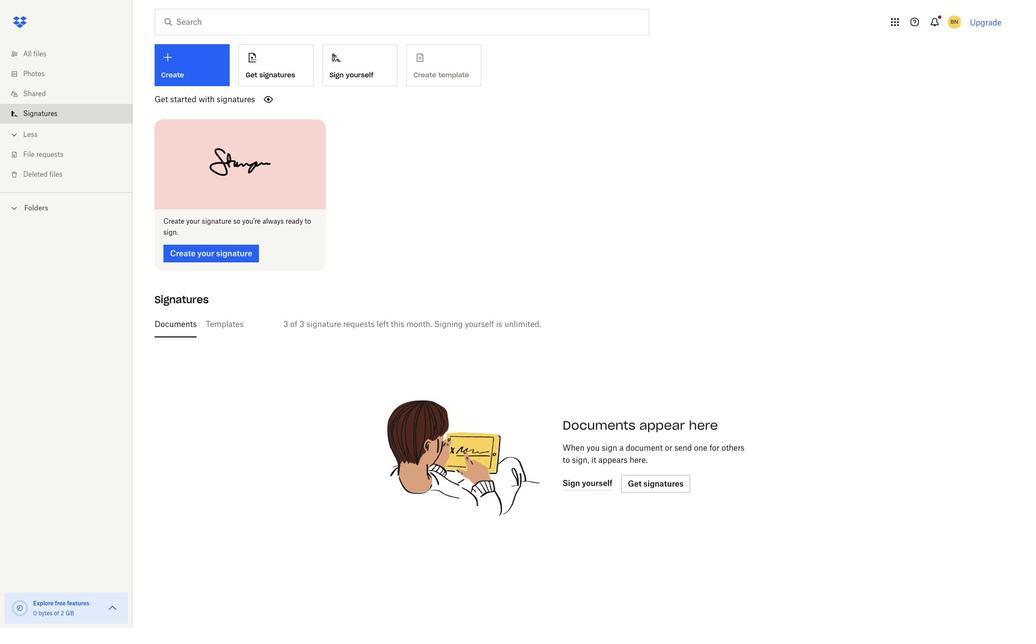 Task type: locate. For each thing, give the bounding box(es) containing it.
create your signature
[[170, 248, 252, 258]]

2 horizontal spatial signatures
[[644, 479, 684, 488]]

0 vertical spatial sign yourself
[[330, 71, 374, 79]]

1 horizontal spatial to
[[563, 455, 570, 464]]

deleted files
[[23, 170, 63, 178]]

1 vertical spatial signature
[[216, 248, 252, 258]]

create inside button
[[170, 248, 196, 258]]

when
[[563, 443, 585, 452]]

create your signature button
[[164, 245, 259, 262]]

0 vertical spatial files
[[33, 50, 46, 58]]

documents appear here
[[563, 417, 719, 433]]

1 horizontal spatial 3
[[300, 319, 305, 329]]

1 3 from the left
[[284, 319, 288, 329]]

get up get started with signatures
[[246, 71, 258, 79]]

files
[[33, 50, 46, 58], [49, 170, 63, 178]]

1 vertical spatial to
[[563, 455, 570, 464]]

0 vertical spatial requests
[[36, 150, 63, 159]]

requests inside 'link'
[[36, 150, 63, 159]]

your inside button
[[198, 248, 215, 258]]

documents
[[155, 319, 197, 329], [563, 417, 636, 433]]

or
[[665, 443, 673, 452]]

1 horizontal spatial sign yourself button
[[563, 477, 613, 490]]

it
[[592, 455, 597, 464]]

0 horizontal spatial sign
[[330, 71, 344, 79]]

of
[[291, 319, 298, 329], [54, 610, 59, 617]]

0 vertical spatial create
[[161, 71, 184, 79]]

1 vertical spatial create
[[164, 217, 185, 225]]

0 horizontal spatial get signatures button
[[239, 44, 314, 86]]

1 horizontal spatial signatures
[[260, 71, 295, 79]]

0 horizontal spatial to
[[305, 217, 311, 225]]

signatures link
[[9, 104, 133, 124]]

documents up "you"
[[563, 417, 636, 433]]

upgrade link
[[971, 17, 1002, 27]]

this
[[391, 319, 405, 329]]

list
[[0, 38, 133, 192]]

get
[[246, 71, 258, 79], [155, 94, 168, 104], [628, 479, 642, 488]]

files right all
[[33, 50, 46, 58]]

2 vertical spatial signatures
[[644, 479, 684, 488]]

1 horizontal spatial sign yourself
[[563, 479, 613, 488]]

to down when
[[563, 455, 570, 464]]

to right ready
[[305, 217, 311, 225]]

your
[[186, 217, 200, 225], [198, 248, 215, 258]]

yourself inside tab list
[[465, 319, 494, 329]]

1 vertical spatial documents
[[563, 417, 636, 433]]

create up sign.
[[164, 217, 185, 225]]

of inside tab list
[[291, 319, 298, 329]]

0 vertical spatial signatures
[[260, 71, 295, 79]]

1 horizontal spatial files
[[49, 170, 63, 178]]

0 horizontal spatial signatures
[[23, 109, 58, 118]]

1 vertical spatial files
[[49, 170, 63, 178]]

all files
[[23, 50, 46, 58]]

0 horizontal spatial sign yourself button
[[323, 44, 398, 86]]

requests right file
[[36, 150, 63, 159]]

tab list containing documents
[[155, 311, 998, 337]]

quota usage element
[[11, 600, 29, 617]]

sign
[[330, 71, 344, 79], [563, 479, 581, 488]]

1 vertical spatial of
[[54, 610, 59, 617]]

0 vertical spatial get signatures
[[246, 71, 295, 79]]

folders button
[[0, 199, 133, 216]]

0 horizontal spatial 3
[[284, 319, 288, 329]]

files right deleted
[[49, 170, 63, 178]]

yourself
[[346, 71, 374, 79], [465, 319, 494, 329], [582, 479, 613, 488]]

photos link
[[9, 64, 133, 84]]

your up create your signature
[[186, 217, 200, 225]]

ready
[[286, 217, 303, 225]]

files for deleted files
[[49, 170, 63, 178]]

for
[[710, 443, 720, 452]]

signature
[[202, 217, 232, 225], [216, 248, 252, 258], [307, 319, 341, 329]]

gb
[[66, 610, 74, 617]]

1 vertical spatial signatures
[[217, 94, 255, 104]]

0 vertical spatial get
[[246, 71, 258, 79]]

list containing all files
[[0, 38, 133, 192]]

create for create
[[161, 71, 184, 79]]

0 horizontal spatial yourself
[[346, 71, 374, 79]]

1 vertical spatial your
[[198, 248, 215, 258]]

1 vertical spatial sign
[[563, 479, 581, 488]]

0 horizontal spatial files
[[33, 50, 46, 58]]

requests inside tab list
[[343, 319, 375, 329]]

0 vertical spatial to
[[305, 217, 311, 225]]

0 vertical spatial documents
[[155, 319, 197, 329]]

2 vertical spatial signature
[[307, 319, 341, 329]]

when you sign a document or send one for others to sign, it appears here.
[[563, 443, 745, 464]]

signing
[[435, 319, 463, 329]]

signatures down shared
[[23, 109, 58, 118]]

explore free features 0 bytes of 2 gb
[[33, 600, 89, 617]]

0 vertical spatial of
[[291, 319, 298, 329]]

unlimited.
[[505, 319, 542, 329]]

1 vertical spatial requests
[[343, 319, 375, 329]]

signatures up 'documents' tab
[[155, 293, 209, 306]]

to
[[305, 217, 311, 225], [563, 455, 570, 464]]

requests
[[36, 150, 63, 159], [343, 319, 375, 329]]

0 vertical spatial signature
[[202, 217, 232, 225]]

documents inside tab list
[[155, 319, 197, 329]]

get left started
[[155, 94, 168, 104]]

of inside explore free features 0 bytes of 2 gb
[[54, 610, 59, 617]]

documents left templates on the bottom left of the page
[[155, 319, 197, 329]]

signature inside create your signature button
[[216, 248, 252, 258]]

0 vertical spatial signatures
[[23, 109, 58, 118]]

3
[[284, 319, 288, 329], [300, 319, 305, 329]]

signature inside create your signature so you're always ready to sign.
[[202, 217, 232, 225]]

1 vertical spatial get
[[155, 94, 168, 104]]

0 horizontal spatial of
[[54, 610, 59, 617]]

signatures
[[23, 109, 58, 118], [155, 293, 209, 306]]

1 horizontal spatial get
[[246, 71, 258, 79]]

0 horizontal spatial documents
[[155, 319, 197, 329]]

create up started
[[161, 71, 184, 79]]

create inside dropdown button
[[161, 71, 184, 79]]

0 horizontal spatial sign yourself
[[330, 71, 374, 79]]

month.
[[407, 319, 432, 329]]

signatures
[[260, 71, 295, 79], [217, 94, 255, 104], [644, 479, 684, 488]]

file
[[23, 150, 35, 159]]

0 vertical spatial your
[[186, 217, 200, 225]]

your down create your signature so you're always ready to sign. on the top
[[198, 248, 215, 258]]

your inside create your signature so you're always ready to sign.
[[186, 217, 200, 225]]

1 vertical spatial get signatures button
[[622, 475, 691, 493]]

0 horizontal spatial requests
[[36, 150, 63, 159]]

2 horizontal spatial yourself
[[582, 479, 613, 488]]

sign yourself
[[330, 71, 374, 79], [563, 479, 613, 488]]

photos
[[23, 70, 45, 78]]

is
[[497, 319, 503, 329]]

folders
[[24, 204, 48, 212]]

others
[[722, 443, 745, 452]]

1 horizontal spatial sign
[[563, 479, 581, 488]]

1 vertical spatial yourself
[[465, 319, 494, 329]]

1 horizontal spatial requests
[[343, 319, 375, 329]]

1 horizontal spatial of
[[291, 319, 298, 329]]

create inside create your signature so you're always ready to sign.
[[164, 217, 185, 225]]

with
[[199, 94, 215, 104]]

signatures list item
[[0, 104, 133, 124]]

bytes
[[38, 610, 53, 617]]

0
[[33, 610, 37, 617]]

tab list
[[155, 311, 998, 337]]

file requests
[[23, 150, 63, 159]]

less
[[23, 130, 38, 139]]

2 vertical spatial create
[[170, 248, 196, 258]]

1 vertical spatial sign yourself
[[563, 479, 613, 488]]

1 horizontal spatial yourself
[[465, 319, 494, 329]]

documents for documents appear here
[[563, 417, 636, 433]]

get signatures
[[246, 71, 295, 79], [628, 479, 684, 488]]

create
[[161, 71, 184, 79], [164, 217, 185, 225], [170, 248, 196, 258]]

1 horizontal spatial get signatures
[[628, 479, 684, 488]]

here.
[[630, 455, 648, 464]]

get signatures button
[[239, 44, 314, 86], [622, 475, 691, 493]]

1 vertical spatial signatures
[[155, 293, 209, 306]]

here
[[689, 417, 719, 433]]

Search text field
[[176, 16, 627, 28]]

sign yourself button
[[323, 44, 398, 86], [563, 477, 613, 490]]

shared link
[[9, 84, 133, 104]]

sign,
[[572, 455, 590, 464]]

requests left left
[[343, 319, 375, 329]]

get down the 'here.'
[[628, 479, 642, 488]]

1 horizontal spatial documents
[[563, 417, 636, 433]]

signature inside tab list
[[307, 319, 341, 329]]

2 horizontal spatial get
[[628, 479, 642, 488]]

so
[[233, 217, 241, 225]]

templates
[[206, 319, 244, 329]]

free
[[55, 600, 66, 607]]

0 vertical spatial yourself
[[346, 71, 374, 79]]

create down sign.
[[170, 248, 196, 258]]



Task type: vqa. For each thing, say whether or not it's contained in the screenshot.
the Create within Create your signature button
no



Task type: describe. For each thing, give the bounding box(es) containing it.
all files link
[[9, 44, 133, 64]]

signature for create your signature
[[216, 248, 252, 258]]

0 vertical spatial sign yourself button
[[323, 44, 398, 86]]

0 horizontal spatial signatures
[[217, 94, 255, 104]]

shared
[[23, 90, 46, 98]]

appear
[[640, 417, 686, 433]]

1 horizontal spatial get signatures button
[[622, 475, 691, 493]]

2 vertical spatial yourself
[[582, 479, 613, 488]]

1 horizontal spatial signatures
[[155, 293, 209, 306]]

all
[[23, 50, 32, 58]]

you're
[[242, 217, 261, 225]]

sign
[[602, 443, 618, 452]]

3 of 3 signature requests left this month. signing yourself is unlimited.
[[284, 319, 542, 329]]

1 vertical spatial sign yourself button
[[563, 477, 613, 490]]

left
[[377, 319, 389, 329]]

2 vertical spatial get
[[628, 479, 642, 488]]

a
[[620, 443, 624, 452]]

to inside create your signature so you're always ready to sign.
[[305, 217, 311, 225]]

sign yourself inside button
[[330, 71, 374, 79]]

started
[[170, 94, 197, 104]]

to inside when you sign a document or send one for others to sign, it appears here.
[[563, 455, 570, 464]]

signatures inside list item
[[23, 109, 58, 118]]

create for create your signature so you're always ready to sign.
[[164, 217, 185, 225]]

document
[[626, 443, 663, 452]]

your for create your signature
[[198, 248, 215, 258]]

deleted
[[23, 170, 48, 178]]

0 vertical spatial sign
[[330, 71, 344, 79]]

create your signature so you're always ready to sign.
[[164, 217, 311, 236]]

create button
[[155, 44, 230, 86]]

documents tab
[[155, 311, 197, 337]]

bn button
[[946, 13, 964, 31]]

appears
[[599, 455, 628, 464]]

you
[[587, 443, 600, 452]]

file requests link
[[9, 145, 133, 165]]

0 vertical spatial get signatures button
[[239, 44, 314, 86]]

your for create your signature so you're always ready to sign.
[[186, 217, 200, 225]]

send
[[675, 443, 692, 452]]

2 3 from the left
[[300, 319, 305, 329]]

upgrade
[[971, 17, 1002, 27]]

get started with signatures
[[155, 94, 255, 104]]

sign.
[[164, 228, 178, 236]]

create for create your signature
[[170, 248, 196, 258]]

features
[[67, 600, 89, 607]]

files for all files
[[33, 50, 46, 58]]

explore
[[33, 600, 54, 607]]

signature for create your signature so you're always ready to sign.
[[202, 217, 232, 225]]

less image
[[9, 129, 20, 140]]

0 horizontal spatial get signatures
[[246, 71, 295, 79]]

bn
[[951, 18, 959, 25]]

one
[[695, 443, 708, 452]]

0 horizontal spatial get
[[155, 94, 168, 104]]

2
[[61, 610, 64, 617]]

templates tab
[[206, 311, 244, 337]]

documents for documents
[[155, 319, 197, 329]]

dropbox image
[[9, 11, 31, 33]]

deleted files link
[[9, 165, 133, 185]]

always
[[263, 217, 284, 225]]

1 vertical spatial get signatures
[[628, 479, 684, 488]]



